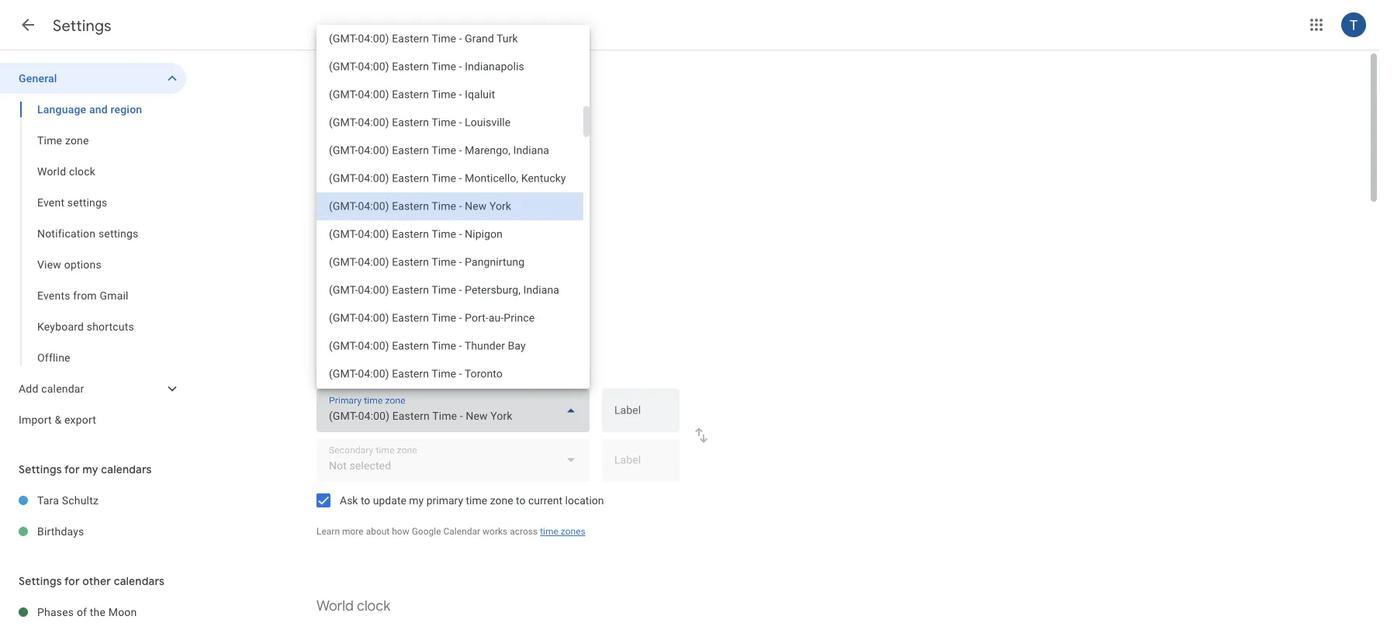 Task type: describe. For each thing, give the bounding box(es) containing it.
current
[[528, 494, 563, 507]]

shortcuts
[[87, 320, 134, 333]]

2 vertical spatial time
[[540, 526, 559, 537]]

(gmt minus 04:00)eastern time - grand turk option
[[317, 25, 584, 53]]

zone up the display on the left
[[350, 332, 381, 350]]

tara schultz
[[37, 494, 99, 507]]

(gmt minus 04:00)eastern time - petersburg, indiana option
[[317, 277, 584, 305]]

(gmt minus 04:00)eastern time - new york option
[[317, 193, 584, 221]]

ask to update my primary time zone to current location
[[340, 494, 604, 507]]

location
[[565, 494, 604, 507]]

1 horizontal spatial region
[[409, 69, 449, 87]]

zones
[[561, 526, 586, 537]]

(gmt minus 04:00)eastern time - iqaluit option
[[317, 81, 584, 109]]

birthdays link
[[37, 516, 186, 547]]

for for other
[[64, 574, 80, 588]]

region inside 'group'
[[111, 103, 142, 116]]

learn
[[317, 526, 340, 537]]

calendar
[[41, 382, 84, 395]]

1 horizontal spatial language
[[317, 69, 378, 87]]

events from gmail
[[37, 289, 129, 302]]

export
[[64, 413, 96, 426]]

settings for my calendars
[[19, 463, 152, 477]]

tara
[[37, 494, 59, 507]]

keyboard
[[37, 320, 84, 333]]

add calendar
[[19, 382, 84, 395]]

(gmt minus 04:00)eastern time - port-au-prince option
[[317, 305, 584, 333]]

(gmt minus 04:00)eastern time - monticello, kentucky option
[[317, 165, 584, 193]]

(gmt minus 04:00)eastern time - nipigon option
[[317, 221, 584, 249]]

keyboard shortcuts
[[37, 320, 134, 333]]

go back image
[[19, 16, 37, 34]]

event
[[37, 196, 65, 209]]

Label for primary time zone. text field
[[615, 405, 667, 427]]

secondary
[[378, 364, 428, 376]]

gmail
[[100, 289, 129, 302]]

notification
[[37, 227, 96, 240]]

google
[[412, 526, 441, 537]]

moon
[[108, 606, 137, 619]]

phases of the moon
[[37, 606, 137, 619]]

1 horizontal spatial time
[[317, 332, 347, 350]]

settings for settings for my calendars
[[19, 463, 62, 477]]

(gmt minus 04:00)eastern time - thunder bay option
[[317, 333, 584, 360]]

birthdays
[[37, 525, 84, 538]]

world clock inside "tree"
[[37, 165, 95, 178]]

(gmt minus 04:00)eastern time - indianapolis option
[[317, 53, 584, 81]]

calendars for settings for other calendars
[[114, 574, 165, 588]]

0 horizontal spatial my
[[82, 463, 98, 477]]

2 to from the left
[[516, 494, 526, 507]]

notification settings
[[37, 227, 139, 240]]

about
[[366, 526, 390, 537]]

import & export
[[19, 413, 96, 426]]

world inside "tree"
[[37, 165, 66, 178]]

settings for other calendars
[[19, 574, 165, 588]]

more
[[342, 526, 364, 537]]

(gmt minus 04:00)eastern time - toronto option
[[317, 360, 584, 388]]

display
[[340, 364, 375, 376]]

time zone inside 'group'
[[37, 134, 89, 147]]

how
[[392, 526, 410, 537]]

phases of the moon tree item
[[0, 597, 186, 623]]

(gmt minus 04:00)eastern time - vevay, indiana option
[[317, 388, 584, 416]]

events
[[37, 289, 70, 302]]

general
[[19, 72, 57, 85]]

1 vertical spatial time
[[466, 494, 488, 507]]

Label for secondary time zone. text field
[[615, 455, 667, 477]]

calendar
[[444, 526, 480, 537]]

1 vertical spatial language and region
[[37, 103, 142, 116]]

(gmt minus 04:00)eastern time - louisville option
[[317, 109, 584, 137]]

display secondary time zone
[[340, 364, 478, 376]]

the
[[90, 606, 106, 619]]

tara schultz tree item
[[0, 485, 186, 516]]



Task type: vqa. For each thing, say whether or not it's contained in the screenshot.
8 related to THE NOVEMBER 8 element
no



Task type: locate. For each thing, give the bounding box(es) containing it.
time right primary
[[466, 494, 488, 507]]

0 horizontal spatial clock
[[69, 165, 95, 178]]

primary
[[427, 494, 463, 507]]

1 for from the top
[[64, 463, 80, 477]]

1 vertical spatial world clock
[[317, 597, 391, 615]]

time zone up "event settings"
[[37, 134, 89, 147]]

time
[[37, 134, 62, 147], [317, 332, 347, 350]]

settings for notification settings
[[98, 227, 139, 240]]

0 vertical spatial calendars
[[101, 463, 152, 477]]

settings up options
[[98, 227, 139, 240]]

None field
[[317, 389, 590, 432]]

1 to from the left
[[361, 494, 370, 507]]

tree
[[0, 63, 186, 435]]

time zones link
[[540, 526, 586, 537]]

0 vertical spatial time zone
[[37, 134, 89, 147]]

options
[[64, 258, 102, 271]]

1 vertical spatial world
[[317, 597, 354, 615]]

calendars
[[101, 463, 152, 477], [114, 574, 165, 588]]

0 horizontal spatial and
[[89, 103, 108, 116]]

0 horizontal spatial time zone
[[37, 134, 89, 147]]

time zone up the display on the left
[[317, 332, 381, 350]]

language and region
[[317, 69, 449, 87], [37, 103, 142, 116]]

1 vertical spatial and
[[89, 103, 108, 116]]

1 horizontal spatial clock
[[357, 597, 391, 615]]

0 horizontal spatial to
[[361, 494, 370, 507]]

settings for event settings
[[67, 196, 107, 209]]

0 vertical spatial my
[[82, 463, 98, 477]]

other
[[82, 574, 111, 588]]

language inside "tree"
[[37, 103, 86, 116]]

0 horizontal spatial language and region
[[37, 103, 142, 116]]

schultz
[[62, 494, 99, 507]]

0 horizontal spatial language
[[37, 103, 86, 116]]

group
[[0, 94, 186, 373]]

2 for from the top
[[64, 574, 80, 588]]

1 horizontal spatial my
[[409, 494, 424, 507]]

and inside "tree"
[[89, 103, 108, 116]]

clock up "event settings"
[[69, 165, 95, 178]]

calendars for settings for my calendars
[[101, 463, 152, 477]]

ask
[[340, 494, 358, 507]]

my
[[82, 463, 98, 477], [409, 494, 424, 507]]

settings for settings for other calendars
[[19, 574, 62, 588]]

zone inside "tree"
[[65, 134, 89, 147]]

phases
[[37, 606, 74, 619]]

time up event
[[37, 134, 62, 147]]

settings heading
[[53, 16, 112, 35]]

clock down about
[[357, 597, 391, 615]]

0 vertical spatial language and region
[[317, 69, 449, 87]]

view
[[37, 258, 61, 271]]

1 vertical spatial clock
[[357, 597, 391, 615]]

0 vertical spatial world
[[37, 165, 66, 178]]

settings
[[53, 16, 112, 35], [19, 463, 62, 477], [19, 574, 62, 588]]

world down learn
[[317, 597, 354, 615]]

world clock down the "more"
[[317, 597, 391, 615]]

1 horizontal spatial to
[[516, 494, 526, 507]]

1 vertical spatial my
[[409, 494, 424, 507]]

zone down (gmt minus 04:00)eastern time - thunder bay "option" at the bottom
[[455, 364, 478, 376]]

to
[[361, 494, 370, 507], [516, 494, 526, 507]]

&
[[55, 413, 62, 426]]

for up the tara schultz
[[64, 463, 80, 477]]

clock
[[69, 165, 95, 178], [357, 597, 391, 615]]

for
[[64, 463, 80, 477], [64, 574, 80, 588]]

update
[[373, 494, 407, 507]]

world up event
[[37, 165, 66, 178]]

1 vertical spatial for
[[64, 574, 80, 588]]

0 horizontal spatial world clock
[[37, 165, 95, 178]]

0 vertical spatial clock
[[69, 165, 95, 178]]

1 horizontal spatial language and region
[[317, 69, 449, 87]]

1 vertical spatial time zone
[[317, 332, 381, 350]]

1 vertical spatial language
[[37, 103, 86, 116]]

to right the ask
[[361, 494, 370, 507]]

for for my
[[64, 463, 80, 477]]

time down (gmt minus 04:00)eastern time - thunder bay "option" at the bottom
[[431, 364, 452, 376]]

time zone
[[37, 134, 89, 147], [317, 332, 381, 350]]

1 horizontal spatial time
[[466, 494, 488, 507]]

settings for my calendars tree
[[0, 485, 186, 547]]

0 vertical spatial language
[[317, 69, 378, 87]]

learn more about how google calendar works across time zones
[[317, 526, 586, 537]]

for left other
[[64, 574, 80, 588]]

0 horizontal spatial time
[[37, 134, 62, 147]]

and down general tree item
[[89, 103, 108, 116]]

world clock
[[37, 165, 95, 178], [317, 597, 391, 615]]

time inside 'group'
[[37, 134, 62, 147]]

import
[[19, 413, 52, 426]]

1 horizontal spatial and
[[382, 69, 405, 87]]

and down (gmt minus 04:00)eastern time - grand turk option
[[382, 69, 405, 87]]

1 vertical spatial settings
[[19, 463, 62, 477]]

general tree item
[[0, 63, 186, 94]]

region down (gmt minus 04:00)eastern time - grand turk option
[[409, 69, 449, 87]]

calendars up tara schultz 'tree item'
[[101, 463, 152, 477]]

1 vertical spatial time
[[317, 332, 347, 350]]

1 horizontal spatial time zone
[[317, 332, 381, 350]]

(gmt minus 04:00)eastern time - pangnirtung option
[[317, 249, 584, 277]]

language
[[317, 69, 378, 87], [37, 103, 86, 116]]

1 horizontal spatial world
[[317, 597, 354, 615]]

time left zones
[[540, 526, 559, 537]]

0 vertical spatial settings
[[67, 196, 107, 209]]

birthdays tree item
[[0, 516, 186, 547]]

region
[[409, 69, 449, 87], [111, 103, 142, 116]]

tree containing general
[[0, 63, 186, 435]]

0 vertical spatial and
[[382, 69, 405, 87]]

and
[[382, 69, 405, 87], [89, 103, 108, 116]]

time up the display on the left
[[317, 332, 347, 350]]

1 vertical spatial region
[[111, 103, 142, 116]]

0 vertical spatial time
[[431, 364, 452, 376]]

my right update
[[409, 494, 424, 507]]

phases of the moon link
[[37, 597, 186, 623]]

settings
[[67, 196, 107, 209], [98, 227, 139, 240]]

group containing language and region
[[0, 94, 186, 373]]

0 horizontal spatial world
[[37, 165, 66, 178]]

0 vertical spatial settings
[[53, 16, 112, 35]]

offline
[[37, 351, 70, 364]]

2 vertical spatial settings
[[19, 574, 62, 588]]

of
[[77, 606, 87, 619]]

settings up phases
[[19, 574, 62, 588]]

time
[[431, 364, 452, 376], [466, 494, 488, 507], [540, 526, 559, 537]]

0 vertical spatial time
[[37, 134, 62, 147]]

0 vertical spatial for
[[64, 463, 80, 477]]

0 vertical spatial region
[[409, 69, 449, 87]]

0 vertical spatial world clock
[[37, 165, 95, 178]]

1 vertical spatial settings
[[98, 227, 139, 240]]

1 horizontal spatial world clock
[[317, 597, 391, 615]]

zone up "event settings"
[[65, 134, 89, 147]]

settings up tara
[[19, 463, 62, 477]]

across
[[510, 526, 538, 537]]

works
[[483, 526, 508, 537]]

event settings
[[37, 196, 107, 209]]

zone
[[65, 134, 89, 147], [350, 332, 381, 350], [455, 364, 478, 376], [490, 494, 513, 507]]

to left current
[[516, 494, 526, 507]]

calendars up the moon in the bottom left of the page
[[114, 574, 165, 588]]

1 vertical spatial calendars
[[114, 574, 165, 588]]

clock inside "tree"
[[69, 165, 95, 178]]

world
[[37, 165, 66, 178], [317, 597, 354, 615]]

from
[[73, 289, 97, 302]]

(gmt minus 04:00)eastern time - marengo, indiana option
[[317, 137, 584, 165]]

settings up notification settings
[[67, 196, 107, 209]]

add
[[19, 382, 38, 395]]

world clock up "event settings"
[[37, 165, 95, 178]]

settings up general tree item
[[53, 16, 112, 35]]

region down general tree item
[[111, 103, 142, 116]]

0 horizontal spatial time
[[431, 364, 452, 376]]

zone up works on the left of page
[[490, 494, 513, 507]]

2 horizontal spatial time
[[540, 526, 559, 537]]

0 horizontal spatial region
[[111, 103, 142, 116]]

settings for settings
[[53, 16, 112, 35]]

my up tara schultz 'tree item'
[[82, 463, 98, 477]]

view options
[[37, 258, 102, 271]]



